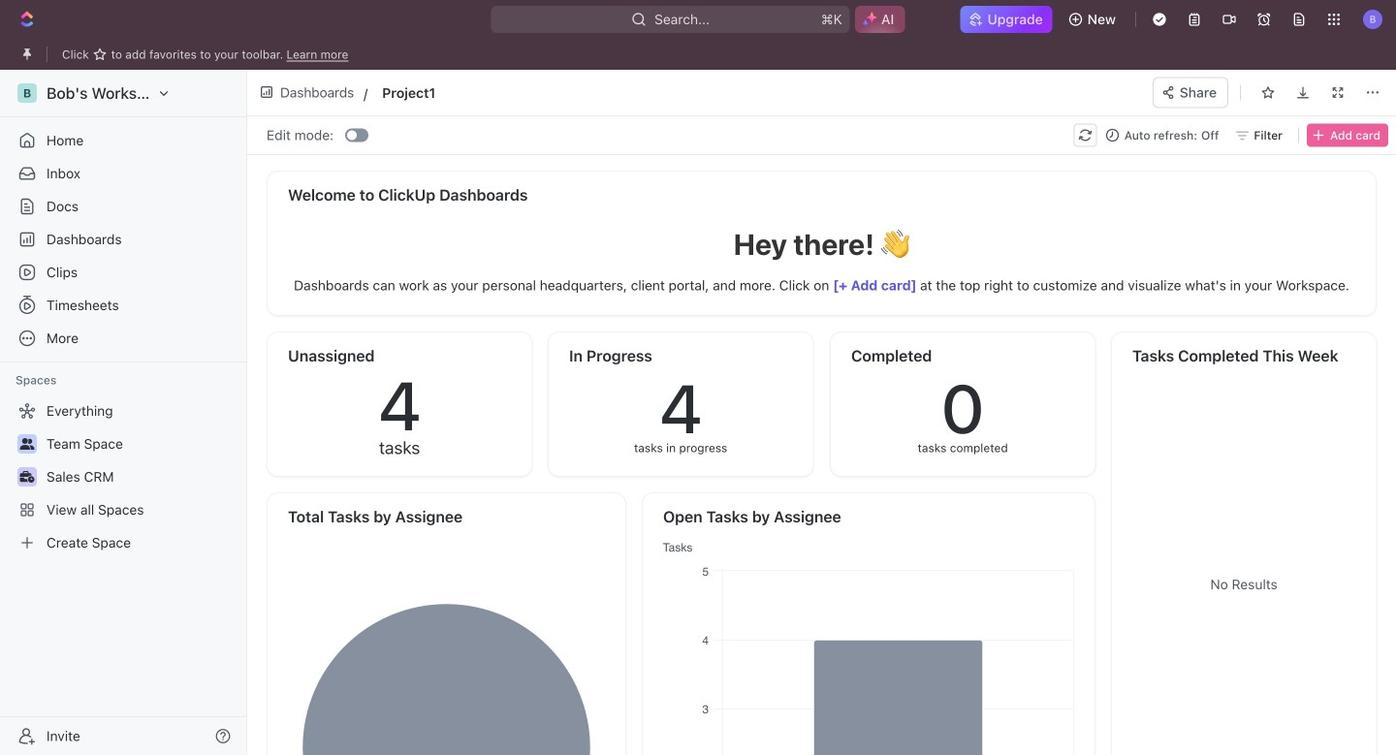 Task type: locate. For each thing, give the bounding box(es) containing it.
sidebar navigation
[[0, 70, 251, 756]]

tree inside sidebar navigation
[[8, 396, 239, 559]]

tree
[[8, 396, 239, 559]]

None text field
[[382, 81, 689, 105]]

bob's workspace, , element
[[17, 83, 37, 103]]



Task type: vqa. For each thing, say whether or not it's contained in the screenshot.
user group Image
yes



Task type: describe. For each thing, give the bounding box(es) containing it.
user group image
[[20, 438, 34, 450]]

business time image
[[20, 471, 34, 483]]



